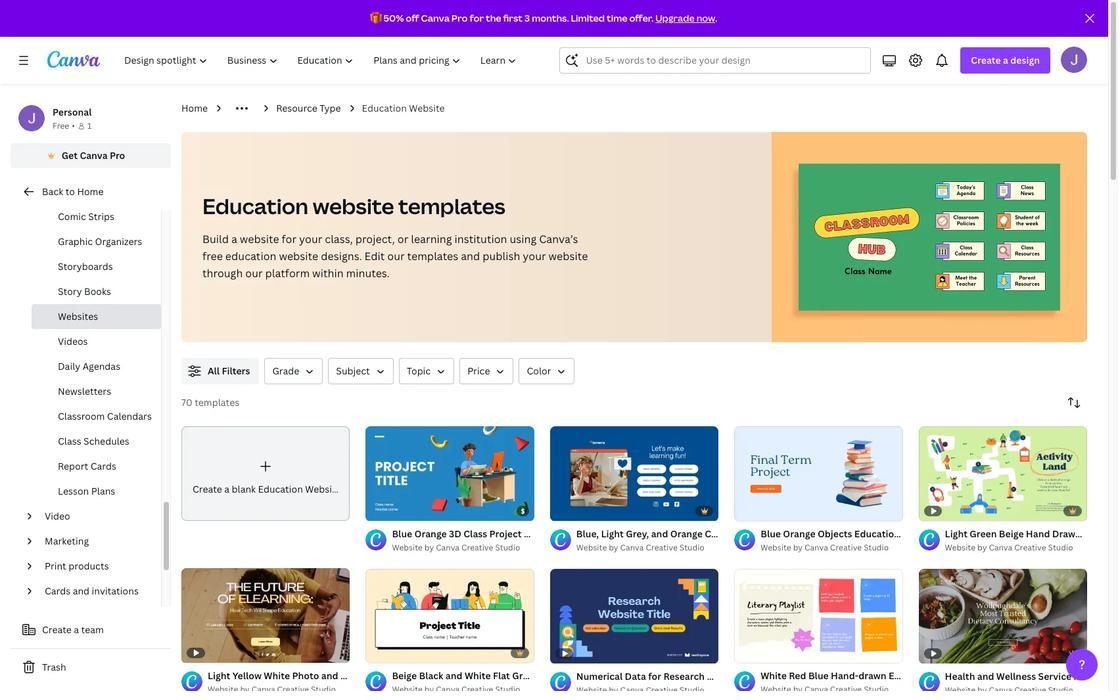 Task type: describe. For each thing, give the bounding box(es) containing it.
2 studio from the left
[[680, 542, 704, 553]]

1 1 of 6 link from the top
[[366, 426, 534, 521]]

6 for 1st 1 of 6 link
[[392, 506, 397, 515]]

orange for 3d
[[414, 528, 447, 540]]

within
[[312, 266, 343, 281]]

all
[[208, 365, 220, 377]]

Search search field
[[586, 48, 863, 73]]

create a team
[[42, 624, 104, 636]]

1 for blue orange 3d class project education website image
[[375, 506, 379, 515]]

2 creative from the left
[[646, 542, 678, 553]]

blue orange 3d class project education website link
[[392, 527, 608, 541]]

education website
[[362, 102, 445, 114]]

institution
[[455, 232, 507, 246]]

and inside 'link'
[[73, 585, 89, 597]]

green
[[970, 528, 997, 540]]

lesson
[[58, 485, 89, 498]]

time
[[607, 12, 627, 24]]

report
[[58, 460, 88, 473]]

project
[[489, 528, 522, 540]]

objects
[[818, 528, 852, 540]]

creative inside light green beige hand drawn vle edu website by canva creative studio
[[1014, 542, 1046, 553]]

1 of 8 link
[[734, 426, 903, 521]]

light for light green beige hand drawn vle edu website by canva creative studio
[[945, 528, 968, 540]]

graphic
[[58, 235, 93, 248]]

plans
[[91, 485, 115, 498]]

create a blank education website element
[[181, 427, 350, 521]]

back
[[42, 185, 63, 198]]

creative inside blue orange objects  education website website by canva creative studio
[[830, 542, 862, 553]]

1 for beige black and white flat graphic class project education website image
[[375, 648, 379, 657]]

project,
[[355, 232, 395, 246]]

top level navigation element
[[116, 47, 528, 74]]

report cards
[[58, 460, 116, 473]]

off
[[406, 12, 419, 24]]

organizers
[[95, 235, 142, 248]]

free
[[53, 120, 69, 131]]

minutes.
[[346, 266, 390, 281]]

to
[[65, 185, 75, 198]]

months.
[[532, 12, 569, 24]]

story books
[[58, 285, 111, 298]]

2 white from the left
[[761, 670, 787, 682]]

0 vertical spatial your
[[299, 232, 322, 246]]

grade
[[272, 365, 299, 377]]

light yellow white photo and videocentric event event website
[[208, 670, 492, 682]]

website up class,
[[313, 192, 394, 220]]

3
[[524, 12, 530, 24]]

drawn
[[859, 670, 886, 682]]

class inside blue orange 3d class project education website website by canva creative studio
[[464, 528, 487, 540]]

websites
[[58, 310, 98, 323]]

create a blank education website
[[193, 483, 341, 496]]

color button
[[519, 358, 575, 385]]

🎁
[[370, 12, 382, 24]]

yellow
[[232, 670, 262, 682]]

6 for 2nd 1 of 6 link
[[392, 648, 397, 657]]

1 white from the left
[[264, 670, 290, 682]]

1 vertical spatial your
[[523, 249, 546, 264]]

2 vertical spatial and
[[321, 670, 338, 682]]

1 of 6 for blue orange 3d class project education website image
[[375, 506, 397, 515]]

the
[[486, 12, 501, 24]]

website by canva creative studio link for blue orange objects  education website
[[761, 541, 903, 554]]

blank
[[232, 483, 256, 496]]

publish
[[483, 249, 520, 264]]

blue, light grey, and orange colorful ui education bio-link website image
[[550, 426, 719, 521]]

education up education
[[202, 192, 308, 220]]

2 horizontal spatial blue
[[808, 670, 829, 682]]

a for website
[[231, 232, 237, 246]]

comic strips link
[[32, 204, 161, 229]]

price button
[[460, 358, 514, 385]]

free •
[[53, 120, 75, 131]]

limited
[[571, 12, 605, 24]]

photo
[[292, 670, 319, 682]]

daily agendas
[[58, 360, 120, 373]]

0 vertical spatial home
[[181, 102, 208, 114]]

back to home link
[[11, 179, 171, 205]]

build a website for your class, project, or learning institution using canva's free education website designs. edit our templates and publish your website through our platform within minutes.
[[202, 232, 588, 281]]

2 website by canva creative studio link from the left
[[576, 541, 719, 554]]

comic strips
[[58, 210, 114, 223]]

1 vertical spatial our
[[245, 266, 263, 281]]

class,
[[325, 232, 353, 246]]

creative inside blue orange 3d class project education website website by canva creative studio
[[461, 542, 493, 553]]

website up "platform"
[[279, 249, 318, 264]]

trash
[[42, 661, 66, 674]]

a for team
[[74, 624, 79, 636]]

light yellow white photo and videocentric event event website link
[[208, 669, 492, 684]]

1 for blue orange objects  education website image on the right
[[744, 506, 747, 515]]

class schedules
[[58, 435, 129, 448]]

by inside blue orange 3d class project education website website by canva creative studio
[[425, 542, 434, 553]]

pro inside button
[[110, 149, 125, 162]]

website down 'canva's'
[[549, 249, 588, 264]]

story
[[58, 285, 82, 298]]

create for create a design
[[971, 54, 1001, 66]]

light green beige hand drawn vle edu website by canva creative studio
[[945, 528, 1118, 553]]

education right 'blank'
[[258, 483, 303, 496]]

education inside blue orange 3d class project education website website by canva creative studio
[[524, 528, 569, 540]]

studio inside blue orange 3d class project education website website by canva creative studio
[[495, 542, 520, 553]]

3d
[[449, 528, 461, 540]]

get canva pro button
[[11, 143, 171, 168]]

newsletters
[[58, 385, 111, 398]]

website inside light green beige hand drawn vle edu website by canva creative studio
[[945, 542, 975, 553]]

8
[[761, 506, 765, 515]]

1 horizontal spatial for
[[470, 12, 484, 24]]

through
[[202, 266, 243, 281]]

vle
[[1083, 528, 1100, 540]]

by inside blue orange objects  education website website by canva creative studio
[[793, 542, 803, 553]]

canva inside button
[[80, 149, 108, 162]]

platform
[[265, 266, 310, 281]]

upgrade now button
[[655, 12, 715, 24]]

0 vertical spatial templates
[[398, 192, 505, 220]]

0 vertical spatial pro
[[451, 12, 468, 24]]

get canva pro
[[62, 149, 125, 162]]

storyboards
[[58, 260, 113, 273]]

cards inside report cards link
[[91, 460, 116, 473]]

learning
[[411, 232, 452, 246]]

70 templates
[[181, 396, 239, 409]]

blue for blue orange objects  education website
[[761, 528, 781, 540]]

white red blue hand-drawn  education website link
[[761, 669, 972, 684]]



Task type: locate. For each thing, give the bounding box(es) containing it.
light left 'yellow'
[[208, 670, 230, 682]]

newsletters link
[[32, 379, 161, 404]]

a right build at the top
[[231, 232, 237, 246]]

canva inside blue orange objects  education website website by canva creative studio
[[805, 542, 828, 553]]

0 vertical spatial 1 of 6
[[375, 506, 397, 515]]

1 horizontal spatial event
[[428, 670, 453, 682]]

light inside light green beige hand drawn vle edu website by canva creative studio
[[945, 528, 968, 540]]

studio
[[495, 542, 520, 553], [680, 542, 704, 553], [864, 542, 889, 553], [1048, 542, 1073, 553]]

4 studio from the left
[[1048, 542, 1073, 553]]

event
[[400, 670, 426, 682], [428, 670, 453, 682]]

your
[[299, 232, 322, 246], [523, 249, 546, 264]]

0 vertical spatial 1 of 6 link
[[366, 426, 534, 521]]

light for light yellow white photo and videocentric event event website
[[208, 670, 230, 682]]

and inside build a website for your class, project, or learning institution using canva's free education website designs. edit our templates and publish your website through our platform within minutes.
[[461, 249, 480, 264]]

canva's
[[539, 232, 578, 246]]

1 of 8
[[744, 506, 765, 515]]

class schedules link
[[32, 429, 161, 454]]

drawn
[[1052, 528, 1081, 540]]

0 vertical spatial class
[[58, 435, 81, 448]]

cards up plans
[[91, 460, 116, 473]]

blue orange 3d class project education website website by canva creative studio
[[392, 528, 608, 553]]

video
[[45, 510, 70, 523]]

1 event from the left
[[400, 670, 426, 682]]

team
[[81, 624, 104, 636]]

1 1 of 6 from the top
[[375, 506, 397, 515]]

blue right the red
[[808, 670, 829, 682]]

3 website by canva creative studio link from the left
[[761, 541, 903, 554]]

6
[[392, 506, 397, 515], [392, 648, 397, 657]]

0 horizontal spatial our
[[245, 266, 263, 281]]

1 horizontal spatial class
[[464, 528, 487, 540]]

1 vertical spatial light
[[208, 670, 230, 682]]

blue orange objects  education website image
[[734, 426, 903, 521]]

create inside button
[[42, 624, 72, 636]]

0 vertical spatial cards
[[91, 460, 116, 473]]

2 horizontal spatial create
[[971, 54, 1001, 66]]

your left class,
[[299, 232, 322, 246]]

0 vertical spatial and
[[461, 249, 480, 264]]

website by canva creative studio link for light green beige hand drawn vle edu
[[945, 542, 1087, 555]]

resource
[[276, 102, 317, 114]]

0 vertical spatial 6
[[392, 506, 397, 515]]

education down $ on the bottom of the page
[[524, 528, 569, 540]]

grade button
[[265, 358, 323, 385]]

1 vertical spatial home
[[77, 185, 104, 198]]

a inside build a website for your class, project, or learning institution using canva's free education website designs. edit our templates and publish your website through our platform within minutes.
[[231, 232, 237, 246]]

subject button
[[328, 358, 394, 385]]

videos link
[[32, 329, 161, 354]]

graphic organizers
[[58, 235, 142, 248]]

a
[[1003, 54, 1008, 66], [231, 232, 237, 246], [224, 483, 229, 496], [74, 624, 79, 636]]

create a design button
[[961, 47, 1050, 74]]

1 horizontal spatial home
[[181, 102, 208, 114]]

a inside dropdown button
[[1003, 54, 1008, 66]]

products
[[69, 560, 109, 573]]

education right 'type'
[[362, 102, 407, 114]]

pro
[[451, 12, 468, 24], [110, 149, 125, 162]]

website inside 'create a blank education website' element
[[305, 483, 341, 496]]

strips
[[88, 210, 114, 223]]

personal
[[53, 106, 92, 118]]

and down print products
[[73, 585, 89, 597]]

1 vertical spatial and
[[73, 585, 89, 597]]

storyboards link
[[32, 254, 161, 279]]

blue left 3d
[[392, 528, 412, 540]]

1 horizontal spatial your
[[523, 249, 546, 264]]

1 horizontal spatial light
[[945, 528, 968, 540]]

2 orange from the left
[[783, 528, 815, 540]]

1 horizontal spatial and
[[321, 670, 338, 682]]

event down beige black and white flat graphic class project education website image
[[428, 670, 453, 682]]

our down or
[[387, 249, 405, 264]]

for inside build a website for your class, project, or learning institution using canva's free education website designs. edit our templates and publish your website through our platform within minutes.
[[282, 232, 297, 246]]

light left green
[[945, 528, 968, 540]]

1 horizontal spatial orange
[[783, 528, 815, 540]]

0 horizontal spatial blue
[[392, 528, 412, 540]]

0 horizontal spatial home
[[77, 185, 104, 198]]

our
[[387, 249, 405, 264], [245, 266, 263, 281]]

edu
[[1103, 528, 1118, 540]]

3 by from the left
[[793, 542, 803, 553]]

our down education
[[245, 266, 263, 281]]

orange inside blue orange 3d class project education website website by canva creative studio
[[414, 528, 447, 540]]

1 vertical spatial 6
[[392, 648, 397, 657]]

a inside button
[[74, 624, 79, 636]]

🎁 50% off canva pro for the first 3 months. limited time offer. upgrade now .
[[370, 12, 717, 24]]

templates inside build a website for your class, project, or learning institution using canva's free education website designs. edit our templates and publish your website through our platform within minutes.
[[407, 249, 458, 264]]

1 vertical spatial templates
[[407, 249, 458, 264]]

design
[[1010, 54, 1040, 66]]

topic
[[407, 365, 431, 377]]

0 horizontal spatial your
[[299, 232, 322, 246]]

0 horizontal spatial pro
[[110, 149, 125, 162]]

schedules
[[84, 435, 129, 448]]

education website templates
[[202, 192, 505, 220]]

cards inside the cards and invitations 'link'
[[45, 585, 70, 597]]

3 studio from the left
[[864, 542, 889, 553]]

create for create a blank education website
[[193, 483, 222, 496]]

light green beige hand drawn vle edu link
[[945, 527, 1118, 542]]

daily agendas link
[[32, 354, 161, 379]]

create left "team"
[[42, 624, 72, 636]]

and
[[461, 249, 480, 264], [73, 585, 89, 597], [321, 670, 338, 682]]

1 vertical spatial create
[[193, 483, 222, 496]]

canva inside blue orange 3d class project education website website by canva creative studio
[[436, 542, 459, 553]]

2 6 from the top
[[392, 648, 397, 657]]

1 of 6 link
[[366, 426, 534, 521], [366, 569, 534, 664]]

0 vertical spatial for
[[470, 12, 484, 24]]

create left 'blank'
[[193, 483, 222, 496]]

blue for blue orange 3d class project education website
[[392, 528, 412, 540]]

build
[[202, 232, 229, 246]]

create a design
[[971, 54, 1040, 66]]

1 horizontal spatial our
[[387, 249, 405, 264]]

1 horizontal spatial create
[[193, 483, 222, 496]]

create a blank education website link
[[181, 427, 350, 521]]

2 by from the left
[[609, 542, 618, 553]]

of
[[381, 506, 390, 515], [749, 506, 759, 515], [381, 648, 390, 657]]

0 horizontal spatial cards
[[45, 585, 70, 597]]

and right the photo
[[321, 670, 338, 682]]

templates down learning
[[407, 249, 458, 264]]

white left the photo
[[264, 670, 290, 682]]

a left design at the top of the page
[[1003, 54, 1008, 66]]

website by canva creative studio link for blue orange 3d class project education website
[[392, 541, 534, 554]]

education right the drawn at the bottom right of page
[[889, 670, 934, 682]]

blue orange 3d class project education website image
[[366, 426, 534, 521]]

blue
[[392, 528, 412, 540], [761, 528, 781, 540], [808, 670, 829, 682]]

1 by from the left
[[425, 542, 434, 553]]

website by canva creative studio link
[[392, 541, 534, 554], [576, 541, 719, 554], [761, 541, 903, 554], [945, 542, 1087, 555]]

2 horizontal spatial and
[[461, 249, 480, 264]]

0 horizontal spatial and
[[73, 585, 89, 597]]

2 vertical spatial templates
[[195, 396, 239, 409]]

using
[[510, 232, 537, 246]]

2 vertical spatial create
[[42, 624, 72, 636]]

website up education
[[240, 232, 279, 246]]

0 vertical spatial light
[[945, 528, 968, 540]]

orange left 3d
[[414, 528, 447, 540]]

beige black and white flat graphic class project education website image
[[366, 569, 534, 664]]

orange left "objects"
[[783, 528, 815, 540]]

trash link
[[11, 655, 171, 681]]

2 1 of 6 link from the top
[[366, 569, 534, 664]]

1 horizontal spatial white
[[761, 670, 787, 682]]

templates right "70"
[[195, 396, 239, 409]]

event right videocentric
[[400, 670, 426, 682]]

orange inside blue orange objects  education website website by canva creative studio
[[783, 528, 815, 540]]

.
[[715, 12, 717, 24]]

1 horizontal spatial blue
[[761, 528, 781, 540]]

story books link
[[32, 279, 161, 304]]

templates up learning
[[398, 192, 505, 220]]

your down using
[[523, 249, 546, 264]]

books
[[84, 285, 111, 298]]

1 of 6
[[375, 506, 397, 515], [375, 648, 397, 657]]

comic
[[58, 210, 86, 223]]

invitations
[[92, 585, 139, 597]]

None search field
[[560, 47, 871, 74]]

white red blue hand-drawn  education website image
[[734, 569, 903, 664]]

0 horizontal spatial create
[[42, 624, 72, 636]]

70
[[181, 396, 192, 409]]

free
[[202, 249, 223, 264]]

1 creative from the left
[[461, 542, 493, 553]]

hand-
[[831, 670, 859, 682]]

of for blue orange 3d class project education website
[[381, 506, 390, 515]]

first
[[503, 12, 523, 24]]

1 vertical spatial 1 of 6 link
[[366, 569, 534, 664]]

2 1 of 6 from the top
[[375, 648, 397, 657]]

videos
[[58, 335, 88, 348]]

by inside light green beige hand drawn vle edu website by canva creative studio
[[977, 542, 987, 553]]

canva inside light green beige hand drawn vle edu website by canva creative studio
[[989, 542, 1012, 553]]

1 studio from the left
[[495, 542, 520, 553]]

cards down print
[[45, 585, 70, 597]]

1 vertical spatial class
[[464, 528, 487, 540]]

studio inside blue orange objects  education website website by canva creative studio
[[864, 542, 889, 553]]

a for design
[[1003, 54, 1008, 66]]

and down institution
[[461, 249, 480, 264]]

white red blue hand-drawn  education website
[[761, 670, 972, 682]]

0 horizontal spatial white
[[264, 670, 290, 682]]

classroom calendars link
[[32, 404, 161, 429]]

of for blue orange objects  education website
[[749, 506, 759, 515]]

red
[[789, 670, 806, 682]]

website inside white red blue hand-drawn  education website link
[[936, 670, 972, 682]]

for up "platform"
[[282, 232, 297, 246]]

price
[[467, 365, 490, 377]]

create for create a team
[[42, 624, 72, 636]]

for left the at the left top of page
[[470, 12, 484, 24]]

1 horizontal spatial cards
[[91, 460, 116, 473]]

home
[[181, 102, 208, 114], [77, 185, 104, 198]]

canva
[[421, 12, 450, 24], [80, 149, 108, 162], [436, 542, 459, 553], [620, 542, 644, 553], [805, 542, 828, 553], [989, 542, 1012, 553]]

0 horizontal spatial light
[[208, 670, 230, 682]]

designs.
[[321, 249, 362, 264]]

1 vertical spatial cards
[[45, 585, 70, 597]]

1 of 6 for beige black and white flat graphic class project education website image
[[375, 648, 397, 657]]

create
[[971, 54, 1001, 66], [193, 483, 222, 496], [42, 624, 72, 636]]

4 creative from the left
[[1014, 542, 1046, 553]]

class up report
[[58, 435, 81, 448]]

website inside 'light yellow white photo and videocentric event event website' link
[[456, 670, 492, 682]]

graphic organizers link
[[32, 229, 161, 254]]

0 vertical spatial our
[[387, 249, 405, 264]]

0 horizontal spatial for
[[282, 232, 297, 246]]

1 vertical spatial 1 of 6
[[375, 648, 397, 657]]

a for blank
[[224, 483, 229, 496]]

3 creative from the left
[[830, 542, 862, 553]]

classroom
[[58, 410, 105, 423]]

website by canva creative studio
[[576, 542, 704, 553]]

1 website by canva creative studio link from the left
[[392, 541, 534, 554]]

pro left the at the left top of page
[[451, 12, 468, 24]]

classroom calendars
[[58, 410, 152, 423]]

type
[[320, 102, 341, 114]]

2 event from the left
[[428, 670, 453, 682]]

1 horizontal spatial pro
[[451, 12, 468, 24]]

pro up back to home link
[[110, 149, 125, 162]]

education right "objects"
[[854, 528, 900, 540]]

templates
[[398, 192, 505, 220], [407, 249, 458, 264], [195, 396, 239, 409]]

education inside blue orange objects  education website website by canva creative studio
[[854, 528, 900, 540]]

back to home
[[42, 185, 104, 198]]

lesson plans link
[[32, 479, 161, 504]]

create left design at the top of the page
[[971, 54, 1001, 66]]

a left 'blank'
[[224, 483, 229, 496]]

now
[[697, 12, 715, 24]]

create inside dropdown button
[[971, 54, 1001, 66]]

blue orange objects  education website website by canva creative studio
[[761, 528, 938, 553]]

daily
[[58, 360, 80, 373]]

class right 3d
[[464, 528, 487, 540]]

4 by from the left
[[977, 542, 987, 553]]

a left "team"
[[74, 624, 79, 636]]

1 6 from the top
[[392, 506, 397, 515]]

beige
[[999, 528, 1024, 540]]

blue inside blue orange objects  education website website by canva creative studio
[[761, 528, 781, 540]]

cards and invitations link
[[39, 579, 153, 604]]

Sort by button
[[1061, 390, 1087, 416]]

or
[[397, 232, 408, 246]]

orange for objects
[[783, 528, 815, 540]]

0 horizontal spatial orange
[[414, 528, 447, 540]]

blue inside blue orange 3d class project education website website by canva creative studio
[[392, 528, 412, 540]]

blue down 8
[[761, 528, 781, 540]]

videocentric
[[340, 670, 398, 682]]

1 vertical spatial pro
[[110, 149, 125, 162]]

4 website by canva creative studio link from the left
[[945, 542, 1087, 555]]

creative
[[461, 542, 493, 553], [646, 542, 678, 553], [830, 542, 862, 553], [1014, 542, 1046, 553]]

white left the red
[[761, 670, 787, 682]]

report cards link
[[32, 454, 161, 479]]

0 horizontal spatial event
[[400, 670, 426, 682]]

0 vertical spatial create
[[971, 54, 1001, 66]]

1 orange from the left
[[414, 528, 447, 540]]

jacob simon image
[[1061, 47, 1087, 73]]

1 vertical spatial for
[[282, 232, 297, 246]]

lesson plans
[[58, 485, 115, 498]]

studio inside light green beige hand drawn vle edu website by canva creative studio
[[1048, 542, 1073, 553]]

0 horizontal spatial class
[[58, 435, 81, 448]]



Task type: vqa. For each thing, say whether or not it's contained in the screenshot.
website
yes



